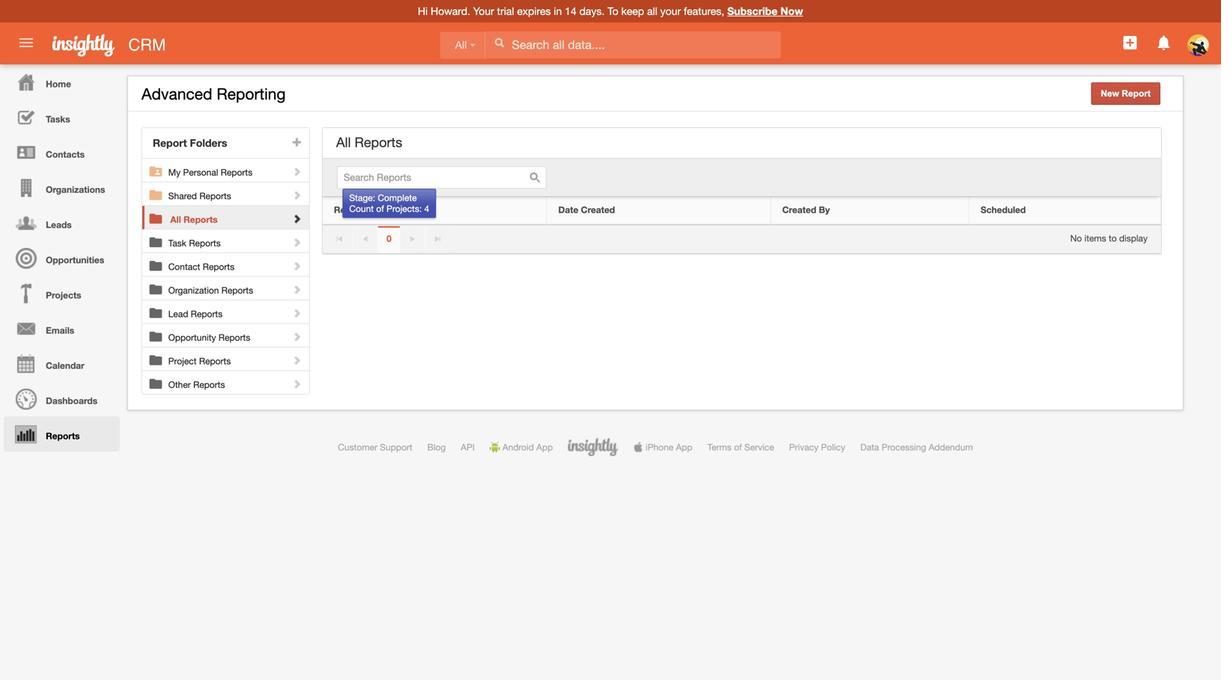 Task type: locate. For each thing, give the bounding box(es) containing it.
0 horizontal spatial of
[[376, 203, 384, 214]]

stage: complete count of projects: 4
[[350, 193, 430, 214]]

subscribe
[[728, 5, 778, 17]]

chevron right image down project reports link
[[292, 379, 302, 389]]

project reports link
[[168, 348, 304, 366]]

chevron right image down "plus" image
[[292, 190, 302, 200]]

scheduled link
[[981, 205, 1150, 217]]

0 horizontal spatial report
[[153, 137, 187, 149]]

2 vertical spatial report
[[334, 205, 363, 215]]

scheduled
[[981, 205, 1027, 215]]

date created link
[[559, 205, 760, 217]]

of inside stage: complete count of projects: 4
[[376, 203, 384, 214]]

support
[[380, 442, 413, 453]]

projects:
[[387, 203, 422, 214]]

chevron right image for my personal reports
[[292, 166, 302, 177]]

2 horizontal spatial all
[[456, 39, 467, 51]]

date
[[559, 205, 579, 215]]

project
[[168, 356, 197, 366]]

6 chevron right image from the top
[[292, 379, 302, 389]]

reports up contact reports
[[189, 238, 221, 248]]

0 vertical spatial of
[[376, 203, 384, 214]]

chevron right image down "plus" image
[[292, 166, 302, 177]]

row
[[323, 197, 1162, 225]]

Search all data.... text field
[[486, 31, 781, 58]]

all
[[456, 39, 467, 51], [336, 134, 351, 150], [170, 214, 181, 225]]

features,
[[684, 5, 725, 17]]

all up the task
[[170, 214, 181, 225]]

created right the date
[[581, 205, 615, 215]]

reports for lead reports link
[[191, 309, 223, 319]]

0 horizontal spatial app
[[537, 442, 553, 453]]

all reports link
[[170, 206, 304, 225]]

customer support
[[338, 442, 413, 453]]

data processing addendum link
[[861, 442, 974, 453]]

all reports up stage:
[[336, 134, 403, 150]]

subscribe now link
[[728, 5, 804, 17]]

advanced
[[142, 85, 212, 103]]

tasks link
[[4, 100, 120, 135]]

grid
[[323, 197, 1162, 225]]

blog link
[[428, 442, 446, 453]]

chevron right image up organization reports link
[[292, 261, 302, 271]]

chevron right image inside organization reports link
[[292, 284, 302, 295]]

2 created from the left
[[783, 205, 817, 215]]

4 chevron right image from the top
[[292, 284, 302, 295]]

reports up organization reports
[[203, 261, 235, 272]]

chevron right image inside other reports "link"
[[292, 379, 302, 389]]

opportunities
[[46, 255, 104, 265]]

5 chevron right image from the top
[[292, 332, 302, 342]]

2 chevron right image from the top
[[292, 214, 302, 224]]

projects link
[[4, 276, 120, 311]]

14
[[565, 5, 577, 17]]

chevron right image up other reports "link"
[[292, 355, 302, 366]]

created by link
[[783, 205, 958, 217]]

of right count
[[376, 203, 384, 214]]

app right iphone at the right bottom
[[676, 442, 693, 453]]

contacts
[[46, 149, 85, 160]]

4
[[425, 203, 430, 214]]

reports down opportunity reports on the left
[[199, 356, 231, 366]]

1 vertical spatial of
[[735, 442, 742, 453]]

reports up lead reports link
[[222, 285, 253, 296]]

3 chevron right image from the top
[[292, 237, 302, 248]]

chevron right image up lead reports link
[[292, 284, 302, 295]]

chevron right image inside my personal reports link
[[292, 166, 302, 177]]

chevron right image inside all reports link
[[292, 214, 302, 224]]

app for iphone app
[[676, 442, 693, 453]]

howard.
[[431, 5, 471, 17]]

chevron right image
[[292, 190, 302, 200], [292, 261, 302, 271], [292, 308, 302, 318], [292, 355, 302, 366]]

3 chevron right image from the top
[[292, 308, 302, 318]]

1 horizontal spatial created
[[783, 205, 817, 215]]

report name link
[[334, 205, 535, 217]]

1 horizontal spatial all
[[336, 134, 351, 150]]

dashboards
[[46, 396, 98, 406]]

emails link
[[4, 311, 120, 346]]

chevron right image
[[292, 166, 302, 177], [292, 214, 302, 224], [292, 237, 302, 248], [292, 284, 302, 295], [292, 332, 302, 342], [292, 379, 302, 389]]

chevron right image inside shared reports "link"
[[292, 190, 302, 200]]

white image
[[494, 37, 505, 48]]

chevron right image up contact reports link
[[292, 237, 302, 248]]

task reports
[[168, 238, 221, 248]]

1 horizontal spatial app
[[676, 442, 693, 453]]

reports up opportunity reports on the left
[[191, 309, 223, 319]]

reports down project reports
[[193, 379, 225, 390]]

chevron right image up task reports link
[[292, 214, 302, 224]]

0 vertical spatial all
[[456, 39, 467, 51]]

2 vertical spatial all
[[170, 214, 181, 225]]

android app link
[[490, 442, 553, 453]]

app right android
[[537, 442, 553, 453]]

reports up shared reports "link"
[[221, 167, 253, 178]]

new
[[1102, 88, 1120, 99]]

customer support link
[[338, 442, 413, 453]]

chevron right image inside opportunity reports link
[[292, 332, 302, 342]]

of
[[376, 203, 384, 214], [735, 442, 742, 453]]

1 chevron right image from the top
[[292, 166, 302, 177]]

of right terms
[[735, 442, 742, 453]]

api link
[[461, 442, 475, 453]]

2 horizontal spatial report
[[1123, 88, 1152, 99]]

all down howard.
[[456, 39, 467, 51]]

your
[[474, 5, 495, 17]]

emails
[[46, 325, 74, 336]]

app for android app
[[537, 442, 553, 453]]

reports down my personal reports
[[200, 191, 231, 201]]

chevron right image up project reports link
[[292, 332, 302, 342]]

created left by
[[783, 205, 817, 215]]

report right new
[[1123, 88, 1152, 99]]

opportunity reports
[[168, 332, 250, 343]]

report
[[1123, 88, 1152, 99], [153, 137, 187, 149], [334, 205, 363, 215]]

chevron right image inside lead reports link
[[292, 308, 302, 318]]

2 app from the left
[[676, 442, 693, 453]]

all link
[[441, 32, 486, 59]]

chevron right image inside contact reports link
[[292, 261, 302, 271]]

report down stage:
[[334, 205, 363, 215]]

4 chevron right image from the top
[[292, 355, 302, 366]]

report inside grid
[[334, 205, 363, 215]]

reports
[[355, 134, 403, 150], [221, 167, 253, 178], [200, 191, 231, 201], [184, 214, 218, 225], [189, 238, 221, 248], [203, 261, 235, 272], [222, 285, 253, 296], [191, 309, 223, 319], [219, 332, 250, 343], [199, 356, 231, 366], [193, 379, 225, 390], [46, 431, 80, 441]]

to
[[1110, 233, 1118, 243]]

1 vertical spatial all reports
[[170, 214, 218, 225]]

all reports
[[336, 134, 403, 150], [170, 214, 218, 225]]

chevron right image up opportunity reports link
[[292, 308, 302, 318]]

all right "plus" image
[[336, 134, 351, 150]]

1 horizontal spatial report
[[334, 205, 363, 215]]

addendum
[[929, 442, 974, 453]]

task reports link
[[168, 230, 304, 248]]

chevron right image for contact reports
[[292, 261, 302, 271]]

stage:
[[350, 193, 375, 203]]

2 chevron right image from the top
[[292, 261, 302, 271]]

chevron right image for lead reports
[[292, 308, 302, 318]]

report up my
[[153, 137, 187, 149]]

organization
[[168, 285, 219, 296]]

reports down dashboards
[[46, 431, 80, 441]]

reports for other reports "link"
[[193, 379, 225, 390]]

0 horizontal spatial created
[[581, 205, 615, 215]]

days.
[[580, 5, 605, 17]]

1 horizontal spatial all reports
[[336, 134, 403, 150]]

reports for organization reports link
[[222, 285, 253, 296]]

0 horizontal spatial all
[[170, 214, 181, 225]]

chevron right image inside project reports link
[[292, 355, 302, 366]]

1 vertical spatial report
[[153, 137, 187, 149]]

by
[[819, 205, 830, 215]]

chevron right image inside task reports link
[[292, 237, 302, 248]]

dashboards link
[[4, 381, 120, 417]]

chevron right image for shared reports
[[292, 190, 302, 200]]

row containing report name
[[323, 197, 1162, 225]]

personal
[[183, 167, 218, 178]]

0
[[387, 233, 392, 244]]

organization reports
[[168, 285, 253, 296]]

reports for all reports link
[[184, 214, 218, 225]]

1 chevron right image from the top
[[292, 190, 302, 200]]

reports up project reports link
[[219, 332, 250, 343]]

all reports up task reports
[[170, 214, 218, 225]]

navigation
[[0, 64, 120, 452]]

reports down shared reports
[[184, 214, 218, 225]]

1 app from the left
[[537, 442, 553, 453]]

terms
[[708, 442, 732, 453]]

chevron right image for all reports
[[292, 214, 302, 224]]

privacy policy link
[[790, 442, 846, 453]]



Task type: vqa. For each thing, say whether or not it's contained in the screenshot.
chevron right icon within the Project Reports Link
yes



Task type: describe. For each thing, give the bounding box(es) containing it.
iphone app link
[[633, 442, 693, 453]]

leads
[[46, 220, 72, 230]]

chevron right image for other reports
[[292, 379, 302, 389]]

report for report folders
[[153, 137, 187, 149]]

items
[[1085, 233, 1107, 243]]

chevron right image for organization reports
[[292, 284, 302, 295]]

reports inside navigation
[[46, 431, 80, 441]]

android
[[503, 442, 534, 453]]

reports up stage:
[[355, 134, 403, 150]]

contact reports
[[168, 261, 235, 272]]

chevron right image for task reports
[[292, 237, 302, 248]]

my personal reports link
[[168, 159, 304, 178]]

new report
[[1102, 88, 1152, 99]]

0 horizontal spatial all reports
[[170, 214, 218, 225]]

folders
[[190, 137, 227, 149]]

home
[[46, 79, 71, 89]]

your
[[661, 5, 681, 17]]

lead reports
[[168, 309, 223, 319]]

notifications image
[[1156, 34, 1174, 52]]

grid containing report name
[[323, 197, 1162, 225]]

keep
[[622, 5, 645, 17]]

shared
[[168, 191, 197, 201]]

opportunity reports link
[[168, 324, 304, 343]]

hi
[[418, 5, 428, 17]]

0 vertical spatial all reports
[[336, 134, 403, 150]]

other reports
[[168, 379, 225, 390]]

calendar link
[[4, 346, 120, 381]]

report name
[[334, 205, 391, 215]]

Search Reports text field
[[337, 166, 547, 189]]

home link
[[4, 64, 120, 100]]

android app
[[503, 442, 553, 453]]

privacy
[[790, 442, 819, 453]]

0 vertical spatial report
[[1123, 88, 1152, 99]]

lead
[[168, 309, 188, 319]]

contact reports link
[[168, 253, 304, 272]]

data
[[861, 442, 880, 453]]

project reports
[[168, 356, 231, 366]]

shared reports link
[[168, 182, 304, 201]]

count
[[350, 203, 374, 214]]

policy
[[822, 442, 846, 453]]

1 created from the left
[[581, 205, 615, 215]]

navigation containing home
[[0, 64, 120, 452]]

in
[[554, 5, 562, 17]]

0 button
[[378, 226, 400, 255]]

expires
[[517, 5, 551, 17]]

contacts link
[[4, 135, 120, 170]]

processing
[[882, 442, 927, 453]]

api
[[461, 442, 475, 453]]

1 horizontal spatial of
[[735, 442, 742, 453]]

name
[[366, 205, 391, 215]]

no
[[1071, 233, 1083, 243]]

privacy policy
[[790, 442, 846, 453]]

chevron right image for project reports
[[292, 355, 302, 366]]

1 vertical spatial all
[[336, 134, 351, 150]]

terms of service
[[708, 442, 775, 453]]

created inside "link"
[[783, 205, 817, 215]]

plus image
[[292, 137, 303, 147]]

reports for contact reports link
[[203, 261, 235, 272]]

contact
[[168, 261, 200, 272]]

reports for task reports link
[[189, 238, 221, 248]]

calendar
[[46, 360, 85, 371]]

reports link
[[4, 417, 120, 452]]

my personal reports
[[168, 167, 253, 178]]

task
[[168, 238, 187, 248]]

no items to display
[[1071, 233, 1149, 243]]

crm
[[128, 35, 166, 54]]

chevron right image for opportunity reports
[[292, 332, 302, 342]]

opportunity
[[168, 332, 216, 343]]

opportunities link
[[4, 240, 120, 276]]

projects
[[46, 290, 81, 300]]

lead reports link
[[168, 300, 304, 319]]

report for report name
[[334, 205, 363, 215]]

leads link
[[4, 205, 120, 240]]

new report link
[[1092, 82, 1161, 105]]

hi howard. your trial expires in 14 days. to keep all your features, subscribe now
[[418, 5, 804, 17]]

data processing addendum
[[861, 442, 974, 453]]

terms of service link
[[708, 442, 775, 453]]

customer
[[338, 442, 378, 453]]

display
[[1120, 233, 1149, 243]]

reports for shared reports "link"
[[200, 191, 231, 201]]

advanced reporting
[[142, 85, 286, 103]]

all
[[648, 5, 658, 17]]

iphone
[[646, 442, 674, 453]]

shared reports
[[168, 191, 231, 201]]

now
[[781, 5, 804, 17]]

tasks
[[46, 114, 70, 124]]

blog
[[428, 442, 446, 453]]

reports for project reports link
[[199, 356, 231, 366]]

service
[[745, 442, 775, 453]]

reporting
[[217, 85, 286, 103]]

organizations link
[[4, 170, 120, 205]]

reports for opportunity reports link
[[219, 332, 250, 343]]

organizations
[[46, 184, 105, 195]]

date created
[[559, 205, 615, 215]]

created by
[[783, 205, 830, 215]]



